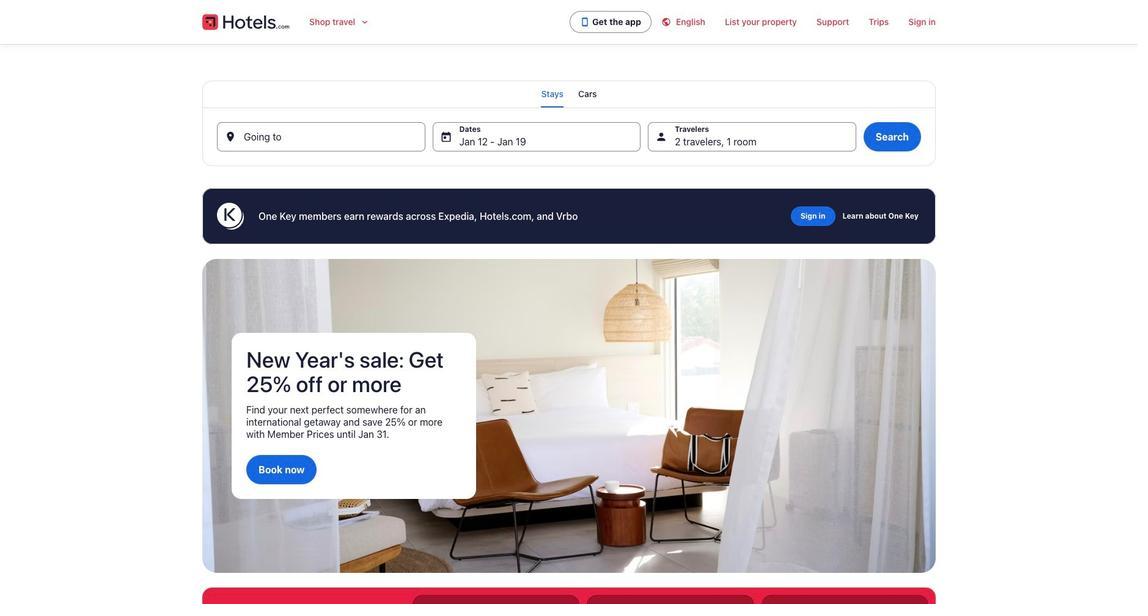 Task type: locate. For each thing, give the bounding box(es) containing it.
download the app button image
[[581, 17, 590, 27]]

main content
[[0, 44, 1139, 605]]

1 out of 3 image
[[420, 603, 573, 605]]

3 out of 3 element
[[762, 596, 929, 605]]

tab list
[[202, 81, 937, 108]]

2 out of 3 image
[[595, 603, 747, 605]]

shop travel image
[[360, 17, 370, 27]]



Task type: describe. For each thing, give the bounding box(es) containing it.
3 out of 3 image
[[769, 603, 922, 605]]

2 out of 3 element
[[587, 596, 755, 605]]

1 out of 3 element
[[413, 596, 580, 605]]

hotels logo image
[[202, 12, 290, 32]]

small image
[[662, 17, 677, 27]]



Task type: vqa. For each thing, say whether or not it's contained in the screenshot.
3 Out Of 3 "Element"
yes



